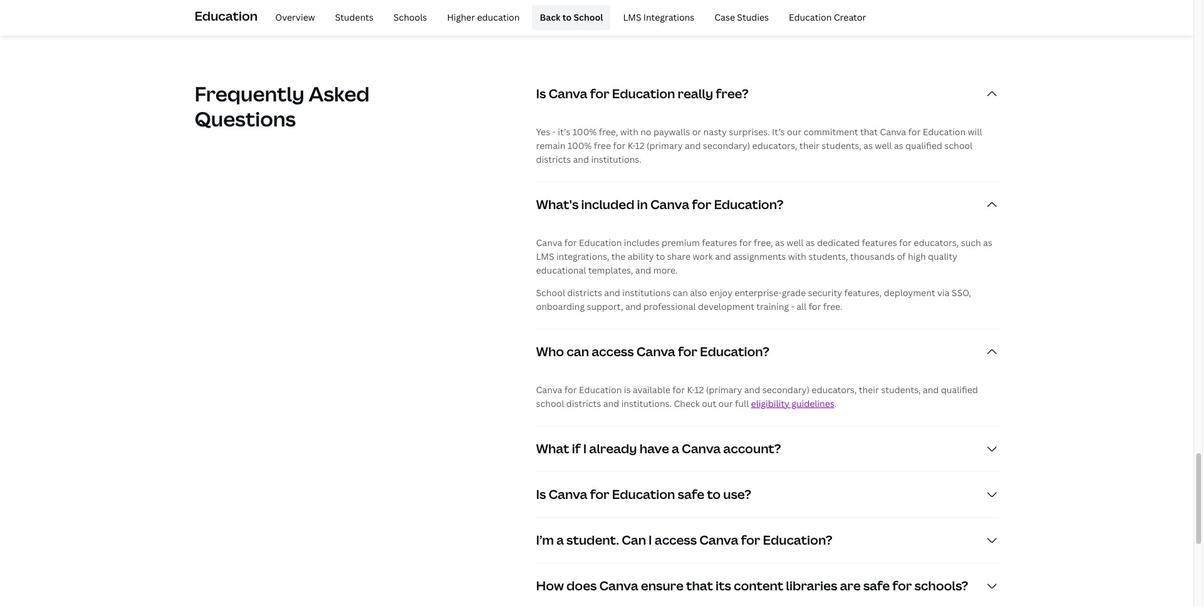 Task type: vqa. For each thing, say whether or not it's contained in the screenshot.
Organization Structure Chart Infographic Graph image
no



Task type: locate. For each thing, give the bounding box(es) containing it.
can
[[673, 287, 688, 299], [567, 343, 589, 360]]

1 vertical spatial our
[[719, 398, 733, 410]]

0 vertical spatial school
[[574, 11, 603, 23]]

yes - it's 100% free, with no paywalls or nasty surprises. it's our commitment that canva for education will remain 100% free for k-12 (primary and secondary) educators, their students, as well as qualified school districts and institutions.
[[536, 126, 983, 165]]

can right the 'who'
[[567, 343, 589, 360]]

access up is
[[592, 343, 634, 360]]

100% right the it's
[[573, 126, 597, 138]]

yes
[[536, 126, 551, 138]]

sso,
[[952, 287, 972, 299]]

canva for education includes premium features for free, as well as dedicated features for educators, such as lms integrations, the ability to share work and assignments with students, thousands of high quality educational templates, and more.
[[536, 237, 993, 276]]

such
[[962, 237, 982, 249]]

secondary) inside yes - it's 100% free, with no paywalls or nasty surprises. it's our commitment that canva for education will remain 100% free for k-12 (primary and secondary) educators, their students, as well as qualified school districts and institutions.
[[703, 140, 751, 152]]

1 vertical spatial lms
[[536, 251, 555, 262]]

for up the integrations,
[[565, 237, 577, 249]]

canva down out
[[682, 441, 721, 457]]

0 horizontal spatial lms
[[536, 251, 555, 262]]

lms up educational
[[536, 251, 555, 262]]

1 vertical spatial education?
[[700, 343, 770, 360]]

education? for what's included in canva for education?
[[714, 196, 784, 213]]

1 vertical spatial a
[[557, 532, 564, 549]]

1 horizontal spatial -
[[792, 301, 795, 313]]

1 vertical spatial with
[[789, 251, 807, 262]]

higher
[[447, 11, 475, 23]]

canva down the 'who'
[[536, 384, 563, 396]]

0 horizontal spatial our
[[719, 398, 733, 410]]

secondary) up the eligibility guidelines link
[[763, 384, 810, 396]]

- left the it's
[[553, 126, 556, 138]]

0 horizontal spatial i
[[584, 441, 587, 457]]

0 vertical spatial -
[[553, 126, 556, 138]]

for up student.
[[590, 486, 610, 503]]

0 horizontal spatial school
[[536, 287, 566, 299]]

0 horizontal spatial with
[[621, 126, 639, 138]]

access right 'can'
[[655, 532, 697, 549]]

0 horizontal spatial that
[[687, 578, 714, 595]]

free.
[[824, 301, 843, 313]]

free, inside yes - it's 100% free, with no paywalls or nasty surprises. it's our commitment that canva for education will remain 100% free for k-12 (primary and secondary) educators, their students, as well as qualified school districts and institutions.
[[599, 126, 618, 138]]

free,
[[599, 126, 618, 138], [754, 237, 774, 249]]

(primary
[[647, 140, 683, 152], [706, 384, 743, 396]]

their inside yes - it's 100% free, with no paywalls or nasty surprises. it's our commitment that canva for education will remain 100% free for k-12 (primary and secondary) educators, their students, as well as qualified school districts and institutions.
[[800, 140, 820, 152]]

0 vertical spatial access
[[592, 343, 634, 360]]

2 vertical spatial educators,
[[812, 384, 857, 396]]

0 vertical spatial (primary
[[647, 140, 683, 152]]

surprises.
[[729, 126, 770, 138]]

safe right are
[[864, 578, 891, 595]]

schools link
[[386, 5, 435, 30]]

1 vertical spatial qualified
[[942, 384, 979, 396]]

0 horizontal spatial -
[[553, 126, 556, 138]]

commitment
[[804, 126, 859, 138]]

0 vertical spatial can
[[673, 287, 688, 299]]

schools?
[[915, 578, 969, 595]]

high
[[908, 251, 926, 262]]

2 vertical spatial education?
[[763, 532, 833, 549]]

training
[[757, 301, 789, 313]]

1 horizontal spatial educators,
[[812, 384, 857, 396]]

what's
[[536, 196, 579, 213]]

0 vertical spatial with
[[621, 126, 639, 138]]

for left is
[[565, 384, 577, 396]]

2 vertical spatial districts
[[567, 398, 602, 410]]

1 vertical spatial well
[[787, 237, 804, 249]]

0 vertical spatial students,
[[822, 140, 862, 152]]

for inside school districts and institutions can also enjoy enterprise-grade security features, deployment via sso, onboarding support, and professional development training - all for free.
[[809, 301, 822, 313]]

institutions. down the available
[[622, 398, 672, 410]]

k- right free
[[628, 140, 635, 152]]

education? up assignments
[[714, 196, 784, 213]]

0 vertical spatial that
[[861, 126, 878, 138]]

canva inside canva for education is available for k-12 (primary and secondary) educators, their students, and qualified school districts and institutions. check out our full
[[536, 384, 563, 396]]

onboarding
[[536, 301, 585, 313]]

0 horizontal spatial safe
[[678, 486, 705, 503]]

students, inside yes - it's 100% free, with no paywalls or nasty surprises. it's our commitment that canva for education will remain 100% free for k-12 (primary and secondary) educators, their students, as well as qualified school districts and institutions.
[[822, 140, 862, 152]]

education creator link
[[782, 5, 874, 30]]

canva up the it's
[[549, 85, 588, 102]]

- left all
[[792, 301, 795, 313]]

0 vertical spatial a
[[672, 441, 680, 457]]

1 horizontal spatial a
[[672, 441, 680, 457]]

0 vertical spatial safe
[[678, 486, 705, 503]]

0 horizontal spatial features
[[702, 237, 738, 249]]

1 vertical spatial i
[[649, 532, 652, 549]]

i right 'can'
[[649, 532, 652, 549]]

2 vertical spatial students,
[[882, 384, 921, 396]]

0 vertical spatial educators,
[[753, 140, 798, 152]]

frequently asked questions
[[195, 80, 370, 132]]

i right if on the bottom left of the page
[[584, 441, 587, 457]]

our right "it's"
[[787, 126, 802, 138]]

for up check
[[673, 384, 685, 396]]

who can access canva for education?
[[536, 343, 770, 360]]

educators, up quality
[[914, 237, 959, 249]]

education? for who can access canva for education?
[[700, 343, 770, 360]]

1 vertical spatial students,
[[809, 251, 849, 262]]

educators, up .
[[812, 384, 857, 396]]

0 horizontal spatial a
[[557, 532, 564, 549]]

eligibility guidelines .
[[751, 398, 837, 410]]

0 horizontal spatial their
[[800, 140, 820, 152]]

1 vertical spatial educators,
[[914, 237, 959, 249]]

if
[[572, 441, 581, 457]]

100% down the it's
[[568, 140, 592, 152]]

districts up if on the bottom left of the page
[[567, 398, 602, 410]]

education inside canva for education includes premium features for free, as well as dedicated features for educators, such as lms integrations, the ability to share work and assignments with students, thousands of high quality educational templates, and more.
[[579, 237, 622, 249]]

0 horizontal spatial 12
[[635, 140, 645, 152]]

school down will on the right top
[[945, 140, 973, 152]]

districts up support,
[[568, 287, 603, 299]]

1 features from the left
[[702, 237, 738, 249]]

0 vertical spatial school
[[945, 140, 973, 152]]

1 horizontal spatial 12
[[695, 384, 704, 396]]

integrations,
[[557, 251, 610, 262]]

1 horizontal spatial school
[[945, 140, 973, 152]]

educators,
[[753, 140, 798, 152], [914, 237, 959, 249], [812, 384, 857, 396]]

0 vertical spatial qualified
[[906, 140, 943, 152]]

k- up check
[[687, 384, 695, 396]]

remain
[[536, 140, 566, 152]]

qualified inside canva for education is available for k-12 (primary and secondary) educators, their students, and qualified school districts and institutions. check out our full
[[942, 384, 979, 396]]

is up i'm
[[536, 486, 546, 503]]

2 is from the top
[[536, 486, 546, 503]]

school up what
[[536, 398, 565, 410]]

districts down remain
[[536, 153, 571, 165]]

lms
[[624, 11, 642, 23], [536, 251, 555, 262]]

canva right does
[[600, 578, 639, 595]]

deployment
[[884, 287, 936, 299]]

1 horizontal spatial free,
[[754, 237, 774, 249]]

school inside canva for education is available for k-12 (primary and secondary) educators, their students, and qualified school districts and institutions. check out our full
[[536, 398, 565, 410]]

0 vertical spatial our
[[787, 126, 802, 138]]

educational
[[536, 264, 586, 276]]

k- inside yes - it's 100% free, with no paywalls or nasty surprises. it's our commitment that canva for education will remain 100% free for k-12 (primary and secondary) educators, their students, as well as qualified school districts and institutions.
[[628, 140, 635, 152]]

safe
[[678, 486, 705, 503], [864, 578, 891, 595]]

canva right in
[[651, 196, 690, 213]]

i inside dropdown button
[[584, 441, 587, 457]]

1 horizontal spatial school
[[574, 11, 603, 23]]

is canva for education safe to use?
[[536, 486, 752, 503]]

canva inside dropdown button
[[682, 441, 721, 457]]

1 vertical spatial 100%
[[568, 140, 592, 152]]

or
[[693, 126, 702, 138]]

lms down select a quotation tab list at the top of the page
[[624, 11, 642, 23]]

0 horizontal spatial k-
[[628, 140, 635, 152]]

0 horizontal spatial well
[[787, 237, 804, 249]]

full
[[736, 398, 749, 410]]

school inside yes - it's 100% free, with no paywalls or nasty surprises. it's our commitment that canva for education will remain 100% free for k-12 (primary and secondary) educators, their students, as well as qualified school districts and institutions.
[[945, 140, 973, 152]]

1 horizontal spatial i
[[649, 532, 652, 549]]

with left "no" on the right top of the page
[[621, 126, 639, 138]]

free, up free
[[599, 126, 618, 138]]

1 horizontal spatial our
[[787, 126, 802, 138]]

features up thousands
[[862, 237, 898, 249]]

a right i'm
[[557, 532, 564, 549]]

enjoy
[[710, 287, 733, 299]]

a
[[672, 441, 680, 457], [557, 532, 564, 549]]

1 vertical spatial districts
[[568, 287, 603, 299]]

0 vertical spatial i
[[584, 441, 587, 457]]

students,
[[822, 140, 862, 152], [809, 251, 849, 262], [882, 384, 921, 396]]

qualified
[[906, 140, 943, 152], [942, 384, 979, 396]]

secondary)
[[703, 140, 751, 152], [763, 384, 810, 396]]

(primary inside yes - it's 100% free, with no paywalls or nasty surprises. it's our commitment that canva for education will remain 100% free for k-12 (primary and secondary) educators, their students, as well as qualified school districts and institutions.
[[647, 140, 683, 152]]

1 horizontal spatial k-
[[687, 384, 695, 396]]

well inside yes - it's 100% free, with no paywalls or nasty surprises. it's our commitment that canva for education will remain 100% free for k-12 (primary and secondary) educators, their students, as well as qualified school districts and institutions.
[[875, 140, 892, 152]]

1 vertical spatial k-
[[687, 384, 695, 396]]

that left its
[[687, 578, 714, 595]]

students, inside canva for education includes premium features for free, as well as dedicated features for educators, such as lms integrations, the ability to share work and assignments with students, thousands of high quality educational templates, and more.
[[809, 251, 849, 262]]

back
[[540, 11, 561, 23]]

canva inside yes - it's 100% free, with no paywalls or nasty surprises. it's our commitment that canva for education will remain 100% free for k-12 (primary and secondary) educators, their students, as well as qualified school districts and institutions.
[[880, 126, 907, 138]]

1 vertical spatial is
[[536, 486, 546, 503]]

canva
[[549, 85, 588, 102], [880, 126, 907, 138], [651, 196, 690, 213], [536, 237, 563, 249], [637, 343, 676, 360], [536, 384, 563, 396], [682, 441, 721, 457], [549, 486, 588, 503], [700, 532, 739, 549], [600, 578, 639, 595]]

school
[[574, 11, 603, 23], [536, 287, 566, 299]]

their inside canva for education is available for k-12 (primary and secondary) educators, their students, and qualified school districts and institutions. check out our full
[[859, 384, 880, 396]]

to up more.
[[656, 251, 665, 262]]

0 vertical spatial districts
[[536, 153, 571, 165]]

canva right commitment
[[880, 126, 907, 138]]

questions
[[195, 105, 296, 132]]

well
[[875, 140, 892, 152], [787, 237, 804, 249]]

100%
[[573, 126, 597, 138], [568, 140, 592, 152]]

school up onboarding
[[536, 287, 566, 299]]

for right all
[[809, 301, 822, 313]]

1 horizontal spatial that
[[861, 126, 878, 138]]

i
[[584, 441, 587, 457], [649, 532, 652, 549]]

1 vertical spatial (primary
[[706, 384, 743, 396]]

(primary up out
[[706, 384, 743, 396]]

access
[[592, 343, 634, 360], [655, 532, 697, 549]]

features up work
[[702, 237, 738, 249]]

districts inside canva for education is available for k-12 (primary and secondary) educators, their students, and qualified school districts and institutions. check out our full
[[567, 398, 602, 410]]

0 horizontal spatial educators,
[[753, 140, 798, 152]]

institutions. inside yes - it's 100% free, with no paywalls or nasty surprises. it's our commitment that canva for education will remain 100% free for k-12 (primary and secondary) educators, their students, as well as qualified school districts and institutions.
[[592, 153, 642, 165]]

12
[[635, 140, 645, 152], [695, 384, 704, 396]]

1 vertical spatial free,
[[754, 237, 774, 249]]

0 horizontal spatial (primary
[[647, 140, 683, 152]]

1 vertical spatial access
[[655, 532, 697, 549]]

0 vertical spatial secondary)
[[703, 140, 751, 152]]

0 horizontal spatial can
[[567, 343, 589, 360]]

0 vertical spatial 12
[[635, 140, 645, 152]]

safe left use?
[[678, 486, 705, 503]]

1 vertical spatial safe
[[864, 578, 891, 595]]

really
[[678, 85, 714, 102]]

to right back
[[563, 11, 572, 23]]

can up professional
[[673, 287, 688, 299]]

already
[[590, 441, 637, 457]]

canva for education is available for k-12 (primary and secondary) educators, their students, and qualified school districts and institutions. check out our full
[[536, 384, 979, 410]]

0 horizontal spatial access
[[592, 343, 634, 360]]

is for is canva for education safe to use?
[[536, 486, 546, 503]]

secondary) down nasty on the top of the page
[[703, 140, 751, 152]]

what's included in canva for education? button
[[536, 182, 1000, 227]]

case studies
[[715, 11, 769, 23]]

0 vertical spatial free,
[[599, 126, 618, 138]]

1 horizontal spatial their
[[859, 384, 880, 396]]

0 vertical spatial well
[[875, 140, 892, 152]]

who
[[536, 343, 564, 360]]

0 horizontal spatial school
[[536, 398, 565, 410]]

1 horizontal spatial access
[[655, 532, 697, 549]]

i'm a student. can i access canva for education? button
[[536, 518, 1000, 563]]

- inside yes - it's 100% free, with no paywalls or nasty surprises. it's our commitment that canva for education will remain 100% free for k-12 (primary and secondary) educators, their students, as well as qualified school districts and institutions.
[[553, 126, 556, 138]]

(primary down paywalls
[[647, 140, 683, 152]]

education? inside what's included in canva for education? dropdown button
[[714, 196, 784, 213]]

that right commitment
[[861, 126, 878, 138]]

a right have
[[672, 441, 680, 457]]

for down professional
[[678, 343, 698, 360]]

1 vertical spatial institutions.
[[622, 398, 672, 410]]

1 vertical spatial can
[[567, 343, 589, 360]]

with up grade
[[789, 251, 807, 262]]

0 vertical spatial to
[[563, 11, 572, 23]]

our left full
[[719, 398, 733, 410]]

education? up libraries
[[763, 532, 833, 549]]

1 is from the top
[[536, 85, 546, 102]]

is
[[624, 384, 631, 396]]

education? down development
[[700, 343, 770, 360]]

educators, down "it's"
[[753, 140, 798, 152]]

1 horizontal spatial secondary)
[[763, 384, 810, 396]]

educators, inside yes - it's 100% free, with no paywalls or nasty surprises. it's our commitment that canva for education will remain 100% free for k-12 (primary and secondary) educators, their students, as well as qualified school districts and institutions.
[[753, 140, 798, 152]]

that inside dropdown button
[[687, 578, 714, 595]]

eligibility
[[751, 398, 790, 410]]

0 vertical spatial is
[[536, 85, 546, 102]]

also
[[690, 287, 708, 299]]

0 vertical spatial their
[[800, 140, 820, 152]]

0 vertical spatial k-
[[628, 140, 635, 152]]

1 horizontal spatial with
[[789, 251, 807, 262]]

1 horizontal spatial (primary
[[706, 384, 743, 396]]

(primary inside canva for education is available for k-12 (primary and secondary) educators, their students, and qualified school districts and institutions. check out our full
[[706, 384, 743, 396]]

free
[[594, 140, 611, 152]]

to left use?
[[707, 486, 721, 503]]

for
[[590, 85, 610, 102], [909, 126, 921, 138], [613, 140, 626, 152], [692, 196, 712, 213], [565, 237, 577, 249], [740, 237, 752, 249], [900, 237, 912, 249], [809, 301, 822, 313], [678, 343, 698, 360], [565, 384, 577, 396], [673, 384, 685, 396], [590, 486, 610, 503], [741, 532, 761, 549], [893, 578, 913, 595]]

students link
[[328, 5, 381, 30]]

well inside canva for education includes premium features for free, as well as dedicated features for educators, such as lms integrations, the ability to share work and assignments with students, thousands of high quality educational templates, and more.
[[787, 237, 804, 249]]

0 horizontal spatial free,
[[599, 126, 618, 138]]

1 vertical spatial school
[[536, 287, 566, 299]]

1 vertical spatial to
[[656, 251, 665, 262]]

1 vertical spatial that
[[687, 578, 714, 595]]

education? inside who can access canva for education? dropdown button
[[700, 343, 770, 360]]

what if i already have a canva account?
[[536, 441, 782, 457]]

1 horizontal spatial to
[[656, 251, 665, 262]]

features
[[702, 237, 738, 249], [862, 237, 898, 249]]

free, up assignments
[[754, 237, 774, 249]]

k-
[[628, 140, 635, 152], [687, 384, 695, 396]]

canva up educational
[[536, 237, 563, 249]]

menu bar containing overview
[[263, 5, 874, 30]]

professional
[[644, 301, 696, 313]]

education? inside the 'i'm a student. can i access canva for education?' dropdown button
[[763, 532, 833, 549]]

2 vertical spatial to
[[707, 486, 721, 503]]

to inside dropdown button
[[707, 486, 721, 503]]

school down select a quotation tab list at the top of the page
[[574, 11, 603, 23]]

education inside yes - it's 100% free, with no paywalls or nasty surprises. it's our commitment that canva for education will remain 100% free for k-12 (primary and secondary) educators, their students, as well as qualified school districts and institutions.
[[923, 126, 966, 138]]

canva up the available
[[637, 343, 676, 360]]

1 vertical spatial -
[[792, 301, 795, 313]]

menu bar
[[263, 5, 874, 30]]

2 horizontal spatial educators,
[[914, 237, 959, 249]]

educators, inside canva for education includes premium features for free, as well as dedicated features for educators, such as lms integrations, the ability to share work and assignments with students, thousands of high quality educational templates, and more.
[[914, 237, 959, 249]]

2 horizontal spatial to
[[707, 486, 721, 503]]

12 down "no" on the right top of the page
[[635, 140, 645, 152]]

is up yes
[[536, 85, 546, 102]]

institutions. down free
[[592, 153, 642, 165]]

with
[[621, 126, 639, 138], [789, 251, 807, 262]]

0 horizontal spatial secondary)
[[703, 140, 751, 152]]

0 vertical spatial 100%
[[573, 126, 597, 138]]

it's
[[558, 126, 571, 138]]

12 up out
[[695, 384, 704, 396]]

1 vertical spatial secondary)
[[763, 384, 810, 396]]

1 horizontal spatial features
[[862, 237, 898, 249]]

1 vertical spatial school
[[536, 398, 565, 410]]



Task type: describe. For each thing, give the bounding box(es) containing it.
is canva for education safe to use? button
[[536, 473, 1000, 518]]

schools
[[394, 11, 427, 23]]

case
[[715, 11, 735, 23]]

districts inside school districts and institutions can also enjoy enterprise-grade security features, deployment via sso, onboarding support, and professional development training - all for free.
[[568, 287, 603, 299]]

creator
[[834, 11, 867, 23]]

ensure
[[641, 578, 684, 595]]

a inside dropdown button
[[672, 441, 680, 457]]

i'm
[[536, 532, 554, 549]]

for left will on the right top
[[909, 126, 921, 138]]

qualified inside yes - it's 100% free, with no paywalls or nasty surprises. it's our commitment that canva for education will remain 100% free for k-12 (primary and secondary) educators, their students, as well as qualified school districts and institutions.
[[906, 140, 943, 152]]

for up how does canva ensure that its content libraries are safe for schools?
[[741, 532, 761, 549]]

for up premium
[[692, 196, 712, 213]]

student.
[[567, 532, 620, 549]]

students, inside canva for education is available for k-12 (primary and secondary) educators, their students, and qualified school districts and institutions. check out our full
[[882, 384, 921, 396]]

includes
[[624, 237, 660, 249]]

work
[[693, 251, 713, 262]]

ability
[[628, 251, 654, 262]]

what if i already have a canva account? button
[[536, 427, 1000, 472]]

12 inside yes - it's 100% free, with no paywalls or nasty surprises. it's our commitment that canva for education will remain 100% free for k-12 (primary and secondary) educators, their students, as well as qualified school districts and institutions.
[[635, 140, 645, 152]]

grade
[[782, 287, 806, 299]]

in
[[637, 196, 648, 213]]

i'm a student. can i access canva for education?
[[536, 532, 833, 549]]

will
[[968, 126, 983, 138]]

school inside school districts and institutions can also enjoy enterprise-grade security features, deployment via sso, onboarding support, and professional development training - all for free.
[[536, 287, 566, 299]]

overview
[[275, 11, 315, 23]]

what's included in canva for education?
[[536, 196, 784, 213]]

more.
[[654, 264, 678, 276]]

use?
[[724, 486, 752, 503]]

support,
[[587, 301, 624, 313]]

higher education
[[447, 11, 520, 23]]

does
[[567, 578, 597, 595]]

how
[[536, 578, 564, 595]]

education inside canva for education is available for k-12 (primary and secondary) educators, their students, and qualified school districts and institutions. check out our full
[[579, 384, 622, 396]]

free?
[[716, 85, 749, 102]]

it's
[[773, 126, 785, 138]]

share
[[668, 251, 691, 262]]

secondary) inside canva for education is available for k-12 (primary and secondary) educators, their students, and qualified school districts and institutions. check out our full
[[763, 384, 810, 396]]

1 horizontal spatial lms
[[624, 11, 642, 23]]

.
[[835, 398, 837, 410]]

canva down if on the bottom left of the page
[[549, 486, 588, 503]]

how does canva ensure that its content libraries are safe for schools?
[[536, 578, 969, 595]]

of
[[897, 251, 906, 262]]

is canva for education really free? button
[[536, 71, 1000, 116]]

k- inside canva for education is available for k-12 (primary and secondary) educators, their students, and qualified school districts and institutions. check out our full
[[687, 384, 695, 396]]

canva inside canva for education includes premium features for free, as well as dedicated features for educators, such as lms integrations, the ability to share work and assignments with students, thousands of high quality educational templates, and more.
[[536, 237, 563, 249]]

lms integrations
[[624, 11, 695, 23]]

content
[[734, 578, 784, 595]]

back to school link
[[533, 5, 611, 30]]

lms inside canva for education includes premium features for free, as well as dedicated features for educators, such as lms integrations, the ability to share work and assignments with students, thousands of high quality educational templates, and more.
[[536, 251, 555, 262]]

is canva for education really free?
[[536, 85, 749, 102]]

templates,
[[589, 264, 634, 276]]

can
[[622, 532, 646, 549]]

education
[[477, 11, 520, 23]]

features,
[[845, 287, 882, 299]]

back to school
[[540, 11, 603, 23]]

institutions. inside canva for education is available for k-12 (primary and secondary) educators, their students, and qualified school districts and institutions. check out our full
[[622, 398, 672, 410]]

nasty
[[704, 126, 727, 138]]

what
[[536, 441, 570, 457]]

available
[[633, 384, 671, 396]]

for up of
[[900, 237, 912, 249]]

no
[[641, 126, 652, 138]]

with inside canva for education includes premium features for free, as well as dedicated features for educators, such as lms integrations, the ability to share work and assignments with students, thousands of high quality educational templates, and more.
[[789, 251, 807, 262]]

for left the schools?
[[893, 578, 913, 595]]

0 horizontal spatial to
[[563, 11, 572, 23]]

higher education link
[[440, 5, 528, 30]]

guidelines
[[792, 398, 835, 410]]

districts inside yes - it's 100% free, with no paywalls or nasty surprises. it's our commitment that canva for education will remain 100% free for k-12 (primary and secondary) educators, their students, as well as qualified school districts and institutions.
[[536, 153, 571, 165]]

free, inside canva for education includes premium features for free, as well as dedicated features for educators, such as lms integrations, the ability to share work and assignments with students, thousands of high quality educational templates, and more.
[[754, 237, 774, 249]]

thousands
[[851, 251, 895, 262]]

our inside canva for education is available for k-12 (primary and secondary) educators, their students, and qualified school districts and institutions. check out our full
[[719, 398, 733, 410]]

educators, inside canva for education is available for k-12 (primary and secondary) educators, their students, and qualified school districts and institutions. check out our full
[[812, 384, 857, 396]]

who can access canva for education? button
[[536, 330, 1000, 375]]

paywalls
[[654, 126, 690, 138]]

students
[[335, 11, 374, 23]]

can inside dropdown button
[[567, 343, 589, 360]]

included
[[582, 196, 635, 213]]

asked
[[309, 80, 370, 107]]

school districts and institutions can also enjoy enterprise-grade security features, deployment via sso, onboarding support, and professional development training - all for free.
[[536, 287, 972, 313]]

development
[[698, 301, 755, 313]]

for up free
[[590, 85, 610, 102]]

2 features from the left
[[862, 237, 898, 249]]

via
[[938, 287, 950, 299]]

for up assignments
[[740, 237, 752, 249]]

1 horizontal spatial safe
[[864, 578, 891, 595]]

12 inside canva for education is available for k-12 (primary and secondary) educators, their students, and qualified school districts and institutions. check out our full
[[695, 384, 704, 396]]

out
[[702, 398, 717, 410]]

i inside dropdown button
[[649, 532, 652, 549]]

dedicated
[[818, 237, 860, 249]]

assignments
[[734, 251, 786, 262]]

how does canva ensure that its content libraries are safe for schools? button
[[536, 564, 1000, 607]]

to inside canva for education includes premium features for free, as well as dedicated features for educators, such as lms integrations, the ability to share work and assignments with students, thousands of high quality educational templates, and more.
[[656, 251, 665, 262]]

overview link
[[268, 5, 323, 30]]

case studies link
[[707, 5, 777, 30]]

check
[[674, 398, 700, 410]]

is for is canva for education really free?
[[536, 85, 546, 102]]

lms integrations link
[[616, 5, 702, 30]]

account?
[[724, 441, 782, 457]]

frequently
[[195, 80, 305, 107]]

all
[[797, 301, 807, 313]]

canva up its
[[700, 532, 739, 549]]

libraries
[[786, 578, 838, 595]]

eligibility guidelines link
[[751, 398, 835, 410]]

can inside school districts and institutions can also enjoy enterprise-grade security features, deployment via sso, onboarding support, and professional development training - all for free.
[[673, 287, 688, 299]]

- inside school districts and institutions can also enjoy enterprise-grade security features, deployment via sso, onboarding support, and professional development training - all for free.
[[792, 301, 795, 313]]

for right free
[[613, 140, 626, 152]]

premium
[[662, 237, 700, 249]]

select a quotation tab list
[[334, 6, 861, 11]]

education creator
[[789, 11, 867, 23]]

that inside yes - it's 100% free, with no paywalls or nasty surprises. it's our commitment that canva for education will remain 100% free for k-12 (primary and secondary) educators, their students, as well as qualified school districts and institutions.
[[861, 126, 878, 138]]

with inside yes - it's 100% free, with no paywalls or nasty surprises. it's our commitment that canva for education will remain 100% free for k-12 (primary and secondary) educators, their students, as well as qualified school districts and institutions.
[[621, 126, 639, 138]]

are
[[840, 578, 861, 595]]

a inside dropdown button
[[557, 532, 564, 549]]

our inside yes - it's 100% free, with no paywalls or nasty surprises. it's our commitment that canva for education will remain 100% free for k-12 (primary and secondary) educators, their students, as well as qualified school districts and institutions.
[[787, 126, 802, 138]]



